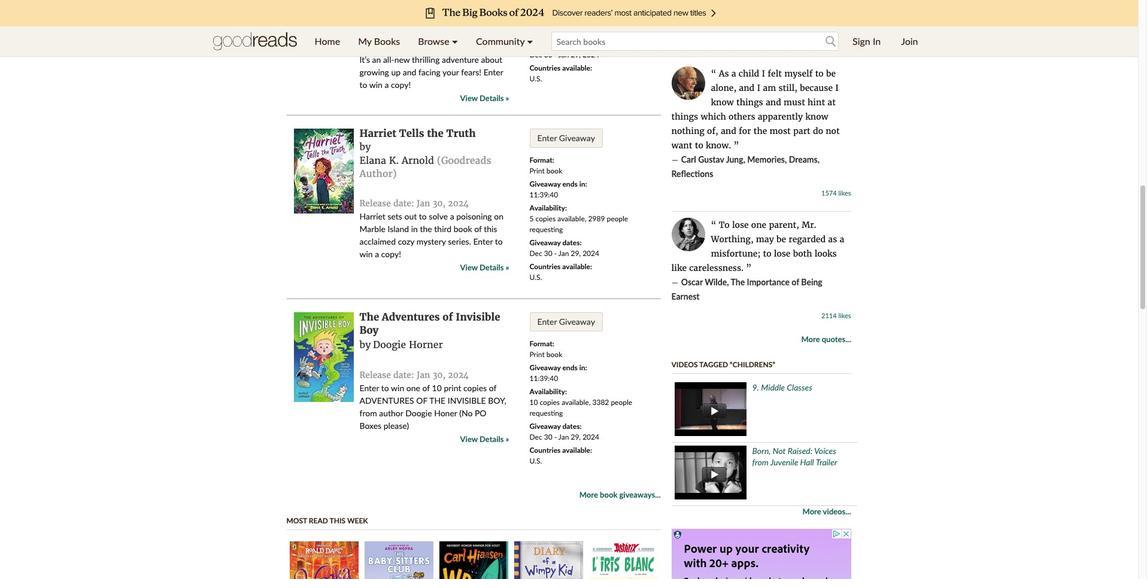 Task type: describe. For each thing, give the bounding box(es) containing it.
dec for harriet tells the truth
[[530, 250, 543, 259]]

to inside to lose one parent, mr. worthing, may be regarded as a misfortune; to lose both looks like carelessness.
[[764, 248, 772, 259]]

boxes
[[360, 421, 382, 431]]

memories,
[[748, 154, 787, 165]]

jan inside release           date: jan 30, 2024 enter to win one of 10 print copies of adventures of the invisible boy, from author doogie honer (no po boxes please) view details »
[[417, 370, 431, 381]]

0 vertical spatial (goodreads
[[422, 0, 476, 10]]

doogie inside release           date: jan 30, 2024 enter to win one of 10 print copies of adventures of the invisible boy, from author doogie honer (no po boxes please) view details »
[[406, 409, 432, 419]]

join
[[902, 35, 919, 47]]

" ― oscar wilde,
[[672, 263, 752, 288]]

trailer
[[816, 458, 838, 468]]

enter inside release           date: jan 30, 2024 enter to win one of 10 print copies of adventures of the invisible boy, from author doogie honer (no po boxes please) view details »
[[360, 384, 379, 394]]

honer
[[434, 409, 458, 419]]

looks
[[815, 248, 837, 259]]

2989
[[589, 215, 605, 224]]

11:39:40 for the adventures of invisible boy
[[530, 375, 559, 384]]

most read this week link
[[287, 517, 368, 526]]

copy! inside release           date: jan 30, 2024 it's an all-new thrilling adventure about growing up and facing your fears! enter to win a copy! view details »
[[391, 80, 411, 90]]

oscar wilde image
[[672, 218, 706, 251]]

countries inside availability: 5 copies available,         2422 people requesting giveaway dates: dec 30         - jan 29, 2024 countries available: u.s.
[[530, 64, 561, 72]]

hall
[[801, 458, 815, 468]]

wrecker image
[[439, 543, 508, 580]]

a right solve
[[450, 212, 455, 222]]

born,
[[753, 446, 771, 456]]

carl
[[682, 154, 697, 165]]

boy,
[[488, 396, 507, 406]]

on
[[494, 212, 504, 222]]

view details » link for harriet tells the truth
[[460, 262, 510, 275]]

jan inside format: print book giveaway ends in: 11:39:40 availability: 5 copies available,         2989 people requesting giveaway dates: dec 30         - jan 29, 2024 countries available: u.s.
[[559, 250, 569, 259]]

worthing,
[[711, 234, 754, 245]]

hint
[[808, 97, 826, 108]]

as
[[719, 68, 729, 79]]

both
[[794, 248, 813, 259]]

doogie inside the adventures of invisible boy by doogie horner
[[373, 339, 406, 351]]

u.s. for harriet tells the truth
[[530, 274, 542, 282]]

marble
[[360, 224, 386, 234]]

format: print book giveaway ends in: 11:39:40 availability: 10 copies available,         3382 people requesting giveaway dates: dec 30         - jan 29, 2024 countries available: u.s.
[[530, 340, 633, 466]]

" for to
[[711, 220, 719, 230]]

of
[[417, 396, 428, 406]]

as a child i felt myself to be alone, and i am still, because i know things and must hint at things which others apparently know nothing of, and for the most part do not want to know.
[[672, 68, 840, 151]]

from inside born, not raised: voices from juvenile hall trailer
[[753, 458, 769, 468]]

2024 inside format: print book giveaway ends in: 11:39:40 availability: 5 copies available,         2989 people requesting giveaway dates: dec 30         - jan 29, 2024 countries available: u.s.
[[583, 250, 600, 259]]

a inside release           date: jan 30, 2024 it's an all-new thrilling adventure about growing up and facing your fears! enter to win a copy! view details »
[[385, 80, 389, 90]]

2114 likes link
[[822, 312, 852, 320]]

1574
[[822, 189, 837, 197]]

tagged for more videos...
[[700, 361, 729, 370]]

the inside as a child i felt myself to be alone, and i am still, because i know things and must hint at things which others apparently know nothing of, and for the most part do not want to know.
[[754, 126, 768, 136]]

as
[[829, 234, 838, 245]]

book inside release           date: jan 30, 2024 harriet sets out to solve a poisoning on marble island in the third book of this acclaimed cozy mystery series. enter to win a copy! view details »
[[454, 224, 472, 234]]

the for adventures
[[360, 311, 379, 324]]

2 horizontal spatial i
[[836, 83, 839, 93]]

» inside release           date: jan 30, 2024 harriet sets out to solve a poisoning on marble island in the third book of this acclaimed cozy mystery series. enter to win a copy! view details »
[[506, 263, 510, 273]]

apparently
[[758, 111, 804, 122]]

1 vertical spatial (goodreads
[[437, 155, 492, 167]]

win inside release           date: jan 30, 2024 enter to win one of 10 print copies of adventures of the invisible boy, from author doogie honer (no po boxes please) view details »
[[391, 384, 405, 394]]

reflections
[[672, 169, 714, 179]]

be for may
[[777, 234, 787, 245]]

because
[[801, 83, 833, 93]]

view inside release           date: jan 30, 2024 enter to win one of 10 print copies of adventures of the invisible boy, from author doogie honer (no po boxes please) view details »
[[460, 435, 478, 445]]

videos...
[[824, 507, 852, 517]]

u.s. inside availability: 5 copies available,         2422 people requesting giveaway dates: dec 30         - jan 29, 2024 countries available: u.s.
[[530, 74, 542, 83]]

available: inside availability: 5 copies available,         2422 people requesting giveaway dates: dec 30         - jan 29, 2024 countries available: u.s.
[[563, 64, 593, 72]]

must
[[784, 97, 806, 108]]

child
[[739, 68, 760, 79]]

u.s. for the adventures of invisible boy
[[530, 457, 542, 466]]

copies inside availability: 5 copies available,         2422 people requesting giveaway dates: dec 30         - jan 29, 2024 countries available: u.s.
[[536, 16, 556, 25]]

view inside release           date: jan 30, 2024 it's an all-new thrilling adventure about growing up and facing your fears! enter to win a copy! view details »
[[460, 94, 478, 103]]

▾ for browse ▾
[[452, 35, 458, 47]]

am
[[764, 83, 777, 93]]

oscar
[[682, 277, 703, 287]]

1 horizontal spatial lose
[[775, 248, 791, 259]]

born, not raised: voices from juvenile hall trailer image
[[675, 446, 747, 500]]

win inside release           date: jan 30, 2024 harriet sets out to solve a poisoning on marble island in the third book of this acclaimed cozy mystery series. enter to win a copy! view details »
[[360, 249, 373, 260]]

dec inside availability: 5 copies available,         2422 people requesting giveaway dates: dec 30         - jan 29, 2024 countries available: u.s.
[[530, 50, 543, 59]]

1 horizontal spatial read
[[672, 4, 691, 14]]

books
[[374, 35, 400, 47]]

2024 inside release           date: jan 30, 2024 it's an all-new thrilling adventure about growing up and facing your fears! enter to win a copy! view details »
[[448, 42, 469, 52]]

quotes tagged "childrens"
[[672, 41, 779, 50]]

jung,
[[727, 154, 746, 165]]

book inside format: print book giveaway ends in: 11:39:40 availability: 10 copies available,         3382 people requesting giveaway dates: dec 30         - jan 29, 2024 countries available: u.s.
[[547, 351, 563, 360]]

the
[[430, 396, 446, 406]]

29, for the adventures of invisible boy
[[571, 433, 581, 442]]

sign in link
[[844, 26, 890, 56]]

from inside release           date: jan 30, 2024 enter to win one of 10 print copies of adventures of the invisible boy, from author doogie honer (no po boxes please) view details »
[[360, 409, 377, 419]]

know.
[[706, 140, 732, 151]]

available, for the adventures of invisible boy
[[562, 399, 591, 408]]

an
[[372, 55, 381, 65]]

by inside the adventures of invisible boy by doogie horner
[[360, 339, 371, 351]]

copies inside release           date: jan 30, 2024 enter to win one of 10 print copies of adventures of the invisible boy, from author doogie honer (no po boxes please) view details »
[[464, 384, 487, 394]]

available: for harriet tells the truth
[[563, 263, 593, 272]]

your
[[443, 67, 459, 78]]

- inside availability: 5 copies available,         2422 people requesting giveaway dates: dec 30         - jan 29, 2024 countries available: u.s.
[[555, 50, 557, 59]]

of up boy,
[[489, 384, 497, 394]]

to up because
[[816, 68, 824, 79]]

» inside release           date: jan 30, 2024 it's an all-new thrilling adventure about growing up and facing your fears! enter to win a copy! view details »
[[506, 94, 510, 103]]

adventures
[[382, 311, 440, 324]]

browse ▾ button
[[409, 26, 467, 56]]

my books link
[[349, 26, 409, 56]]

release for release           date: jan 30, 2024 harriet sets out to solve a poisoning on marble island in the third book of this acclaimed cozy mystery series. enter to win a copy! view details »
[[360, 199, 391, 209]]

9.
[[753, 383, 760, 393]]

0 horizontal spatial things
[[672, 111, 699, 122]]

» inside release           date: jan 30, 2024 enter to win one of 10 print copies of adventures of the invisible boy, from author doogie honer (no po boxes please) view details »
[[506, 435, 510, 445]]

1 horizontal spatial things
[[737, 97, 764, 108]]

2024 inside availability: 5 copies available,         2422 people requesting giveaway dates: dec 30         - jan 29, 2024 countries available: u.s.
[[583, 50, 600, 59]]

memories, dreams, reflections link
[[672, 154, 820, 179]]

" ― carl gustav jung,
[[672, 140, 748, 165]]

of inside the importance of being earnest
[[792, 277, 800, 287]]

dreams,
[[789, 154, 820, 165]]

release           date: jan 30, 2024 enter to win one of 10 print copies of adventures of the invisible boy, from author doogie honer (no po boxes please) view details »
[[360, 370, 510, 445]]

to lose one parent, mr. worthing, may be regarded as a misfortune; to lose both looks like carelessness.
[[672, 220, 845, 274]]

2 author) from the top
[[360, 168, 397, 180]]

2024 inside release           date: jan 30, 2024 harriet sets out to solve a poisoning on marble island in the third book of this acclaimed cozy mystery series. enter to win a copy! view details »
[[448, 199, 469, 209]]

felt
[[768, 68, 783, 79]]

not
[[773, 446, 786, 456]]

requesting for the adventures of invisible boy
[[530, 410, 563, 419]]

enter giveaway link for the adventures of invisible boy
[[530, 313, 603, 332]]

more for more book giveaways...
[[580, 491, 599, 501]]

0 vertical spatial lose
[[733, 220, 749, 230]]

2114 likes
[[822, 312, 852, 320]]

1 author) from the top
[[360, 11, 397, 23]]

people for the adventures of invisible boy
[[611, 399, 633, 408]]

gustav
[[699, 154, 725, 165]]

island
[[388, 224, 409, 234]]

wilde,
[[705, 277, 729, 287]]

▾ for community ▾
[[527, 35, 534, 47]]

invisible
[[448, 396, 486, 406]]

truth
[[447, 127, 476, 140]]

sign in
[[853, 35, 881, 47]]

enter inside release           date: jan 30, 2024 harriet sets out to solve a poisoning on marble island in the third book of this acclaimed cozy mystery series. enter to win a copy! view details »
[[474, 237, 493, 247]]

harriet tells the truth
[[360, 127, 476, 140]]

a inside to lose one parent, mr. worthing, may be regarded as a misfortune; to lose both looks like carelessness.
[[840, 234, 845, 245]]

one inside to lose one parent, mr. worthing, may be regarded as a misfortune; to lose both looks like carelessness.
[[752, 220, 767, 230]]

1 harriet from the top
[[360, 127, 397, 140]]

read more...
[[672, 4, 718, 14]]

30 for harriet tells the truth
[[544, 250, 553, 259]]

l'iris blanc (astérix, #40) image
[[589, 543, 658, 580]]

boy
[[360, 324, 379, 338]]

more book giveaways...
[[580, 491, 661, 501]]

win inside release           date: jan 30, 2024 it's an all-new thrilling adventure about growing up and facing your fears! enter to win a copy! view details »
[[370, 80, 383, 90]]

po
[[475, 409, 487, 419]]

availability: inside availability: 5 copies available,         2422 people requesting giveaway dates: dec 30         - jan 29, 2024 countries available: u.s.
[[530, 5, 567, 14]]

ends for the adventures of invisible boy
[[563, 364, 578, 373]]

series.
[[448, 237, 471, 247]]

likes for as a child i felt myself to be alone, and i am still, because i know things and must hint at things which others apparently know nothing of, and for the most part do not want to know.
[[839, 189, 852, 197]]

and right of,
[[721, 126, 737, 136]]

copy! inside release           date: jan 30, 2024 harriet sets out to solve a poisoning on marble island in the third book of this acclaimed cozy mystery series. enter to win a copy! view details »
[[382, 249, 401, 260]]

format: for harriet tells the truth
[[530, 156, 555, 165]]

copies inside format: print book giveaway ends in: 11:39:40 availability: 10 copies available,         3382 people requesting giveaway dates: dec 30         - jan 29, 2024 countries available: u.s.
[[540, 399, 560, 408]]

9. middle classes image
[[675, 383, 747, 437]]

dates: inside availability: 5 copies available,         2422 people requesting giveaway dates: dec 30         - jan 29, 2024 countries available: u.s.
[[563, 40, 582, 49]]

carelessness.
[[690, 263, 744, 274]]

mystery
[[417, 237, 446, 247]]

harriet inside release           date: jan 30, 2024 harriet sets out to solve a poisoning on marble island in the third book of this acclaimed cozy mystery series. enter to win a copy! view details »
[[360, 212, 386, 222]]

giveaways...
[[620, 491, 661, 501]]

availability: 5 copies available,         2422 people requesting giveaway dates: dec 30         - jan 29, 2024 countries available: u.s.
[[530, 5, 629, 83]]

thrilling
[[412, 55, 440, 65]]

(no
[[460, 409, 473, 419]]

sets
[[388, 212, 403, 222]]

voices
[[815, 446, 837, 456]]

people inside availability: 5 copies available,         2422 people requesting giveaway dates: dec 30         - jan 29, 2024 countries available: u.s.
[[607, 16, 629, 25]]

the right tells
[[427, 127, 444, 140]]

which
[[701, 111, 727, 122]]

arnold
[[402, 155, 434, 167]]

a down acclaimed
[[375, 249, 379, 260]]

date: for release           date: jan 30, 2024 it's an all-new thrilling adventure about growing up and facing your fears! enter to win a copy! view details »
[[394, 42, 414, 52]]

in: for harriet tells the truth
[[580, 180, 588, 189]]

10 inside release           date: jan 30, 2024 enter to win one of 10 print copies of adventures of the invisible boy, from author doogie honer (no po boxes please) view details »
[[432, 384, 442, 394]]

0 horizontal spatial know
[[711, 97, 734, 108]]

release for release           date: jan 30, 2024 it's an all-new thrilling adventure about growing up and facing your fears! enter to win a copy! view details »
[[360, 42, 391, 52]]

to down this
[[495, 237, 503, 247]]

claudia and the bad joke: a graphic novel (the baby-sitters club graphic novels, #15) image
[[365, 543, 433, 580]]

and down child
[[740, 83, 755, 93]]

view details » link for the adventures of invisible boy
[[460, 434, 510, 446]]

quotes
[[672, 41, 701, 50]]

nothing
[[672, 126, 705, 136]]

jan inside release           date: jan 30, 2024 it's an all-new thrilling adventure about growing up and facing your fears! enter to win a copy! view details »
[[417, 42, 431, 52]]

11:39:40 for harriet tells the truth
[[530, 191, 559, 200]]

1 horizontal spatial i
[[762, 68, 766, 79]]

facing
[[419, 67, 441, 78]]

giveaway inside availability: 5 copies available,         2422 people requesting giveaway dates: dec 30         - jan 29, 2024 countries available: u.s.
[[530, 40, 561, 49]]

of inside the adventures of invisible boy by doogie horner
[[443, 311, 453, 324]]

copies inside format: print book giveaway ends in: 11:39:40 availability: 5 copies available,         2989 people requesting giveaway dates: dec 30         - jan 29, 2024 countries available: u.s.
[[536, 215, 556, 224]]

of,
[[708, 126, 719, 136]]

regarded
[[789, 234, 826, 245]]



Task type: locate. For each thing, give the bounding box(es) containing it.
harriet tells the truth by elana k. arnold image
[[294, 129, 354, 214]]

― for as a child i felt myself to be alone, and i am still, because i know things and must hint at things which others apparently know nothing of, and for the most part do not want to know.
[[672, 154, 679, 165]]

available, left 3382
[[562, 399, 591, 408]]

date: for release           date: jan 30, 2024 harriet sets out to solve a poisoning on marble island in the third book of this acclaimed cozy mystery series. enter to win a copy! view details »
[[394, 199, 414, 209]]

availability: inside format: print book giveaway ends in: 11:39:40 availability: 5 copies available,         2989 people requesting giveaway dates: dec 30         - jan 29, 2024 countries available: u.s.
[[530, 204, 567, 213]]

countries for harriet tells the truth
[[530, 263, 561, 272]]

to inside release           date: jan 30, 2024 it's an all-new thrilling adventure about growing up and facing your fears! enter to win a copy! view details »
[[360, 80, 368, 90]]

2 vertical spatial dec
[[530, 433, 543, 442]]

by
[[360, 141, 371, 153], [360, 339, 371, 351]]

0 vertical spatial dec
[[530, 50, 543, 59]]

0 vertical spatial 30,
[[433, 42, 446, 52]]

availability: for harriet tells the truth
[[530, 204, 567, 213]]

likes for to lose one parent, mr. worthing, may be regarded as a misfortune; to lose both looks like carelessness.
[[839, 312, 852, 320]]

book inside format: print book giveaway ends in: 11:39:40 availability: 5 copies available,         2989 people requesting giveaway dates: dec 30         - jan 29, 2024 countries available: u.s.
[[547, 167, 563, 176]]

" inside " ― carl gustav jung,
[[734, 140, 740, 151]]

3 dates: from the top
[[563, 423, 582, 432]]

2 vertical spatial view
[[460, 435, 478, 445]]

win down growing
[[370, 80, 383, 90]]

copies up invisible
[[464, 384, 487, 394]]

2 " from the top
[[711, 220, 719, 230]]

videos tagged "childrens" link
[[672, 361, 776, 370]]

of inside release           date: jan 30, 2024 harriet sets out to solve a poisoning on marble island in the third book of this acclaimed cozy mystery series. enter to win a copy! view details »
[[475, 224, 482, 234]]

win down acclaimed
[[360, 249, 373, 260]]

1 (goodreads author) from the top
[[360, 0, 476, 23]]

1 enter giveaway link from the top
[[530, 129, 603, 148]]

1 vertical spatial "childrens"
[[730, 361, 776, 370]]

1 horizontal spatial know
[[806, 111, 829, 122]]

1 ▾ from the left
[[452, 35, 458, 47]]

2 (goodreads author) from the top
[[360, 155, 492, 180]]

1 requesting from the top
[[530, 26, 563, 35]]

requesting for harriet tells the truth
[[530, 226, 563, 235]]

in
[[411, 224, 418, 234]]

3 countries from the top
[[530, 447, 561, 456]]

the inside the adventures of invisible boy by doogie horner
[[360, 311, 379, 324]]

a right "as"
[[840, 234, 845, 245]]

0 vertical spatial 29,
[[571, 50, 581, 59]]

elana k. arnold link
[[360, 155, 434, 167]]

format: for the adventures of invisible boy
[[530, 340, 555, 349]]

of left this
[[475, 224, 482, 234]]

3 available: from the top
[[563, 447, 593, 456]]

2 30 from the top
[[544, 250, 553, 259]]

1 vertical spatial enter giveaway link
[[530, 313, 603, 332]]

2 details from the top
[[480, 263, 504, 273]]

harriet up elana on the left of the page
[[360, 127, 397, 140]]

2 ends from the top
[[563, 364, 578, 373]]

1 vertical spatial 30,
[[433, 199, 446, 209]]

author
[[379, 409, 404, 419]]

date: inside release           date: jan 30, 2024 enter to win one of 10 print copies of adventures of the invisible boy, from author doogie honer (no po boxes please) view details »
[[394, 370, 414, 381]]

to inside release           date: jan 30, 2024 enter to win one of 10 print copies of adventures of the invisible boy, from author doogie honer (no po boxes please) view details »
[[382, 384, 389, 394]]

0 vertical spatial view details » link
[[460, 93, 510, 105]]

3 release from the top
[[360, 370, 391, 381]]

30, up thrilling
[[433, 42, 446, 52]]

5 inside availability: 5 copies available,         2422 people requesting giveaway dates: dec 30         - jan 29, 2024 countries available: u.s.
[[530, 16, 534, 25]]

available: for the adventures of invisible boy
[[563, 447, 593, 456]]

people inside format: print book giveaway ends in: 11:39:40 availability: 5 copies available,         2989 people requesting giveaway dates: dec 30         - jan 29, 2024 countries available: u.s.
[[607, 215, 629, 224]]

more for more quotes...
[[802, 335, 821, 344]]

2 vertical spatial view details » link
[[460, 434, 510, 446]]

details inside release           date: jan 30, 2024 harriet sets out to solve a poisoning on marble island in the third book of this acclaimed cozy mystery series. enter to win a copy! view details »
[[480, 263, 504, 273]]

more left videos...
[[803, 507, 822, 517]]

home
[[315, 35, 340, 47]]

1 ends from the top
[[563, 180, 578, 189]]

2 enter giveaway from the top
[[538, 317, 595, 327]]

1 29, from the top
[[571, 50, 581, 59]]

i left the am
[[758, 83, 761, 93]]

0 vertical spatial date:
[[394, 42, 414, 52]]

0 horizontal spatial 10
[[432, 384, 442, 394]]

a down growing
[[385, 80, 389, 90]]

0 vertical spatial 11:39:40
[[530, 191, 559, 200]]

one inside release           date: jan 30, 2024 enter to win one of 10 print copies of adventures of the invisible boy, from author doogie honer (no po boxes please) view details »
[[407, 384, 421, 394]]

29, for harriet tells the truth
[[571, 250, 581, 259]]

3 details from the top
[[480, 435, 504, 445]]

invisible
[[456, 311, 501, 324]]

1 ― from the top
[[672, 154, 679, 165]]

more videos...
[[803, 507, 852, 517]]

available, for harriet tells the truth
[[558, 215, 587, 224]]

2 format: from the top
[[530, 340, 555, 349]]

myself
[[785, 68, 813, 79]]

0 vertical spatial u.s.
[[530, 74, 542, 83]]

available, left 2989 at right
[[558, 215, 587, 224]]

date: up out
[[394, 199, 414, 209]]

0 vertical spatial details
[[480, 94, 504, 103]]

1 30 from the top
[[544, 50, 553, 59]]

2 by from the top
[[360, 339, 371, 351]]

1 vertical spatial by
[[360, 339, 371, 351]]

release up an
[[360, 42, 391, 52]]

things up others
[[737, 97, 764, 108]]

1 horizontal spatial from
[[753, 458, 769, 468]]

1 vertical spatial (goodreads author)
[[360, 155, 492, 180]]

3 - from the top
[[555, 433, 557, 442]]

copy! down acclaimed
[[382, 249, 401, 260]]

1 vertical spatial countries
[[530, 263, 561, 272]]

0 vertical spatial "childrens"
[[733, 41, 779, 50]]

5 up community ▾ at the left top of page
[[530, 16, 534, 25]]

2 release from the top
[[360, 199, 391, 209]]

one up may at right top
[[752, 220, 767, 230]]

― inside " ― oscar wilde,
[[672, 277, 679, 288]]

(goodreads author) down harriet tells the truth
[[360, 155, 492, 180]]

available, left 2422
[[558, 16, 587, 25]]

importance
[[747, 277, 790, 287]]

3 dec from the top
[[530, 433, 543, 442]]

29, inside availability: 5 copies available,         2422 people requesting giveaway dates: dec 30         - jan 29, 2024 countries available: u.s.
[[571, 50, 581, 59]]

1 vertical spatial one
[[407, 384, 421, 394]]

2024 down 2989 at right
[[583, 250, 600, 259]]

0 vertical spatial 10
[[432, 384, 442, 394]]

1 likes from the top
[[839, 189, 852, 197]]

tagged for more quotes...
[[703, 41, 732, 50]]

30, inside release           date: jan 30, 2024 enter to win one of 10 print copies of adventures of the invisible boy, from author doogie honer (no po boxes please) view details »
[[433, 370, 446, 381]]

0 vertical spatial from
[[360, 409, 377, 419]]

2 vertical spatial win
[[391, 384, 405, 394]]

0 horizontal spatial the
[[360, 311, 379, 324]]

enter giveaway
[[538, 133, 595, 143], [538, 317, 595, 327]]

lose left both
[[775, 248, 791, 259]]

the inside release           date: jan 30, 2024 harriet sets out to solve a poisoning on marble island in the third book of this acclaimed cozy mystery series. enter to win a copy! view details »
[[420, 224, 432, 234]]

3 availability: from the top
[[530, 388, 567, 397]]

0 vertical spatial doogie
[[373, 339, 406, 351]]

browse
[[418, 35, 450, 47]]

10 inside format: print book giveaway ends in: 11:39:40 availability: 10 copies available,         3382 people requesting giveaway dates: dec 30         - jan 29, 2024 countries available: u.s.
[[530, 399, 538, 408]]

adventure
[[442, 55, 479, 65]]

details inside release           date: jan 30, 2024 it's an all-new thrilling adventure about growing up and facing your fears! enter to win a copy! view details »
[[480, 94, 504, 103]]

from up boxes
[[360, 409, 377, 419]]

1 release from the top
[[360, 42, 391, 52]]

1 vertical spatial tagged
[[700, 361, 729, 370]]

30 inside availability: 5 copies available,         2422 people requesting giveaway dates: dec 30         - jan 29, 2024 countries available: u.s.
[[544, 50, 553, 59]]

doogie down of
[[406, 409, 432, 419]]

"childrens" for more quotes...
[[733, 41, 779, 50]]

view down the series.
[[460, 263, 478, 273]]

1 vertical spatial 29,
[[571, 250, 581, 259]]

2024 inside format: print book giveaway ends in: 11:39:40 availability: 10 copies available,         3382 people requesting giveaway dates: dec 30         - jan 29, 2024 countries available: u.s.
[[583, 433, 600, 442]]

3 view from the top
[[460, 435, 478, 445]]

2 harriet from the top
[[360, 212, 386, 222]]

0 vertical spatial »
[[506, 94, 510, 103]]

" down the "misfortune;"
[[747, 263, 752, 274]]

ends for harriet tells the truth
[[563, 180, 578, 189]]

1 availability: from the top
[[530, 5, 567, 14]]

1 horizontal spatial the
[[731, 277, 745, 287]]

menu containing home
[[306, 26, 543, 56]]

1 vertical spatial view details » link
[[460, 262, 510, 275]]

0 vertical spatial dates:
[[563, 40, 582, 49]]

likes right 2114
[[839, 312, 852, 320]]

jan inside format: print book giveaway ends in: 11:39:40 availability: 10 copies available,         3382 people requesting giveaway dates: dec 30         - jan 29, 2024 countries available: u.s.
[[559, 433, 569, 442]]

2 vertical spatial u.s.
[[530, 457, 542, 466]]

countries inside format: print book giveaway ends in: 11:39:40 availability: 5 copies available,         2989 people requesting giveaway dates: dec 30         - jan 29, 2024 countries available: u.s.
[[530, 263, 561, 272]]

ends inside format: print book giveaway ends in: 11:39:40 availability: 5 copies available,         2989 people requesting giveaway dates: dec 30         - jan 29, 2024 countries available: u.s.
[[563, 180, 578, 189]]

1 5 from the top
[[530, 16, 534, 25]]

2 availability: from the top
[[530, 204, 567, 213]]

1 11:39:40 from the top
[[530, 191, 559, 200]]

1 date: from the top
[[394, 42, 414, 52]]

2 view from the top
[[460, 263, 478, 273]]

date: for release           date: jan 30, 2024 enter to win one of 10 print copies of adventures of the invisible boy, from author doogie honer (no po boxes please) view details »
[[394, 370, 414, 381]]

3 30, from the top
[[433, 370, 446, 381]]

1 vertical spatial copy!
[[382, 249, 401, 260]]

0 vertical spatial in:
[[580, 180, 588, 189]]

0 vertical spatial more
[[802, 335, 821, 344]]

the adventures of invisible boy by doogie horner image
[[294, 313, 354, 403]]

u.s. inside format: print book giveaway ends in: 11:39:40 availability: 10 copies available,         3382 people requesting giveaway dates: dec 30         - jan 29, 2024 countries available: u.s.
[[530, 457, 542, 466]]

- inside format: print book giveaway ends in: 11:39:40 availability: 5 copies available,         2989 people requesting giveaway dates: dec 30         - jan 29, 2024 countries available: u.s.
[[555, 250, 557, 259]]

3 » from the top
[[506, 435, 510, 445]]

3 u.s. from the top
[[530, 457, 542, 466]]

one
[[752, 220, 767, 230], [407, 384, 421, 394]]

0 horizontal spatial lose
[[733, 220, 749, 230]]

1 vertical spatial 30
[[544, 250, 553, 259]]

community
[[476, 35, 525, 47]]

1 vertical spatial dates:
[[563, 239, 582, 248]]

2 in: from the top
[[580, 364, 588, 373]]

0 vertical spatial format:
[[530, 156, 555, 165]]

jan inside release           date: jan 30, 2024 harriet sets out to solve a poisoning on marble island in the third book of this acclaimed cozy mystery series. enter to win a copy! view details »
[[417, 199, 431, 209]]

join link
[[893, 26, 928, 56]]

more
[[802, 335, 821, 344], [580, 491, 599, 501], [803, 507, 822, 517]]

may
[[757, 234, 775, 245]]

more left quotes...
[[802, 335, 821, 344]]

the right for
[[754, 126, 768, 136]]

big shot (diary of a wimpy kid, #16) image
[[514, 543, 583, 580]]

being
[[802, 277, 823, 287]]

more videos... link
[[803, 507, 852, 517]]

30, inside release           date: jan 30, 2024 it's an all-new thrilling adventure about growing up and facing your fears! enter to win a copy! view details »
[[433, 42, 446, 52]]

― left carl
[[672, 154, 679, 165]]

0 horizontal spatial be
[[777, 234, 787, 245]]

the most anticipated books of 2024 image
[[90, 0, 1049, 26]]

1 vertical spatial "
[[711, 220, 719, 230]]

tagged right videos at the right of page
[[700, 361, 729, 370]]

2024 up print
[[448, 370, 469, 381]]

u.s. inside format: print book giveaway ends in: 11:39:40 availability: 5 copies available,         2989 people requesting giveaway dates: dec 30         - jan 29, 2024 countries available: u.s.
[[530, 274, 542, 282]]

2 vertical spatial people
[[611, 399, 633, 408]]

home link
[[306, 26, 349, 56]]

release up sets on the left top of page
[[360, 199, 391, 209]]

ends
[[563, 180, 578, 189], [563, 364, 578, 373]]

to up adventures
[[382, 384, 389, 394]]

30 inside format: print book giveaway ends in: 11:39:40 availability: 10 copies available,         3382 people requesting giveaway dates: dec 30         - jan 29, 2024 countries available: u.s.
[[544, 433, 553, 442]]

in: for the adventures of invisible boy
[[580, 364, 588, 373]]

(goodreads
[[422, 0, 476, 10], [437, 155, 492, 167]]

print for the adventures of invisible boy
[[530, 351, 545, 360]]

doogie down boy on the bottom left of page
[[373, 339, 406, 351]]

― down like on the right
[[672, 277, 679, 288]]

doogie horner link
[[373, 339, 443, 351]]

1 vertical spatial »
[[506, 263, 510, 273]]

0 vertical spatial likes
[[839, 189, 852, 197]]

likes right 1574
[[839, 189, 852, 197]]

2024 up adventure
[[448, 42, 469, 52]]

5
[[530, 16, 534, 25], [530, 215, 534, 224]]

view details » link down the series.
[[460, 262, 510, 275]]

▾ inside dropdown button
[[452, 35, 458, 47]]

poisoning
[[457, 212, 492, 222]]

the for importance
[[731, 277, 745, 287]]

format: inside format: print book giveaway ends in: 11:39:40 availability: 10 copies available,         3382 people requesting giveaway dates: dec 30         - jan 29, 2024 countries available: u.s.
[[530, 340, 555, 349]]

i up at
[[836, 83, 839, 93]]

1 vertical spatial view
[[460, 263, 478, 273]]

1 dates: from the top
[[563, 40, 582, 49]]

5 inside format: print book giveaway ends in: 11:39:40 availability: 5 copies available,         2989 people requesting giveaway dates: dec 30         - jan 29, 2024 countries available: u.s.
[[530, 215, 534, 224]]

11:39:40 inside format: print book giveaway ends in: 11:39:40 availability: 5 copies available,         2989 people requesting giveaway dates: dec 30         - jan 29, 2024 countries available: u.s.
[[530, 191, 559, 200]]

enter giveaway link for harriet tells the truth
[[530, 129, 603, 148]]

2422
[[589, 16, 605, 25]]

k.
[[389, 155, 399, 167]]

5 right on
[[530, 215, 534, 224]]

1 vertical spatial from
[[753, 458, 769, 468]]

▾ inside popup button
[[527, 35, 534, 47]]

2 available: from the top
[[563, 263, 593, 272]]

jan inside availability: 5 copies available,         2422 people requesting giveaway dates: dec 30         - jan 29, 2024 countries available: u.s.
[[559, 50, 569, 59]]

availability: for the adventures of invisible boy
[[530, 388, 567, 397]]

the right "in"
[[420, 224, 432, 234]]

availability: up community ▾ at the left top of page
[[530, 5, 567, 14]]

view details » link down fears!
[[460, 93, 510, 105]]

3 30 from the top
[[544, 433, 553, 442]]

1 countries from the top
[[530, 64, 561, 72]]

- inside format: print book giveaway ends in: 11:39:40 availability: 10 copies available,         3382 people requesting giveaway dates: dec 30         - jan 29, 2024 countries available: u.s.
[[555, 433, 557, 442]]

1 " from the top
[[711, 68, 719, 79]]

2 vertical spatial release
[[360, 370, 391, 381]]

from down born,
[[753, 458, 769, 468]]

1 details from the top
[[480, 94, 504, 103]]

more for more videos...
[[803, 507, 822, 517]]

the inside the importance of being earnest
[[731, 277, 745, 287]]

0 vertical spatial the
[[731, 277, 745, 287]]

print for harriet tells the truth
[[530, 167, 545, 176]]

9. middle classes
[[753, 383, 813, 393]]

2024
[[448, 42, 469, 52], [583, 50, 600, 59], [448, 199, 469, 209], [583, 250, 600, 259], [448, 370, 469, 381], [583, 433, 600, 442]]

others
[[729, 111, 756, 122]]

2 ▾ from the left
[[527, 35, 534, 47]]

1 u.s. from the top
[[530, 74, 542, 83]]

of up of
[[423, 384, 430, 394]]

availability: right boy,
[[530, 388, 567, 397]]

win
[[370, 80, 383, 90], [360, 249, 373, 260], [391, 384, 405, 394]]

" for and
[[734, 140, 740, 151]]

view
[[460, 94, 478, 103], [460, 263, 478, 273], [460, 435, 478, 445]]

1 in: from the top
[[580, 180, 588, 189]]

1 view from the top
[[460, 94, 478, 103]]

2 view details » link from the top
[[460, 262, 510, 275]]

release inside release           date: jan 30, 2024 enter to win one of 10 print copies of adventures of the invisible boy, from author doogie honer (no po boxes please) view details »
[[360, 370, 391, 381]]

1 vertical spatial ends
[[563, 364, 578, 373]]

" for as
[[711, 68, 719, 79]]

2024 down 3382
[[583, 433, 600, 442]]

in: inside format: print book giveaway ends in: 11:39:40 availability: 5 copies available,         2989 people requesting giveaway dates: dec 30         - jan 29, 2024 countries available: u.s.
[[580, 180, 588, 189]]

▾
[[452, 35, 458, 47], [527, 35, 534, 47]]

1 vertical spatial "
[[747, 263, 752, 274]]

monster club by darren aronofsky image
[[294, 0, 354, 20]]

(goodreads up browse ▾
[[422, 0, 476, 10]]

available: inside format: print book giveaway ends in: 11:39:40 availability: 10 copies available,         3382 people requesting giveaway dates: dec 30         - jan 29, 2024 countries available: u.s.
[[563, 447, 593, 456]]

"childrens" up child
[[733, 41, 779, 50]]

one up of
[[407, 384, 421, 394]]

10 right boy,
[[530, 399, 538, 408]]

date: inside release           date: jan 30, 2024 harriet sets out to solve a poisoning on marble island in the third book of this acclaimed cozy mystery series. enter to win a copy! view details »
[[394, 199, 414, 209]]

1 vertical spatial ―
[[672, 277, 679, 288]]

1 vertical spatial format:
[[530, 340, 555, 349]]

part
[[794, 126, 811, 136]]

2 vertical spatial requesting
[[530, 410, 563, 419]]

" up worthing, on the top right of page
[[711, 220, 719, 230]]

― inside " ― carl gustav jung,
[[672, 154, 679, 165]]

1 vertical spatial u.s.
[[530, 274, 542, 282]]

3 date: from the top
[[394, 370, 414, 381]]

2 vertical spatial »
[[506, 435, 510, 445]]

- for the adventures of invisible boy
[[555, 433, 557, 442]]

30, for release           date: jan 30, 2024 it's an all-new thrilling adventure about growing up and facing your fears! enter to win a copy! view details »
[[433, 42, 446, 52]]

the right wilde,
[[731, 277, 745, 287]]

30, inside release           date: jan 30, 2024 harriet sets out to solve a poisoning on marble island in the third book of this acclaimed cozy mystery series. enter to win a copy! view details »
[[433, 199, 446, 209]]

wonka image
[[290, 543, 359, 580]]

countries for the adventures of invisible boy
[[530, 447, 561, 456]]

1 vertical spatial lose
[[775, 248, 791, 259]]

2024 up poisoning
[[448, 199, 469, 209]]

author) down elana on the left of the page
[[360, 168, 397, 180]]

date: inside release           date: jan 30, 2024 it's an all-new thrilling adventure about growing up and facing your fears! enter to win a copy! view details »
[[394, 42, 414, 52]]

0 vertical spatial release
[[360, 42, 391, 52]]

jan
[[417, 42, 431, 52], [559, 50, 569, 59], [417, 199, 431, 209], [559, 250, 569, 259], [417, 370, 431, 381], [559, 433, 569, 442]]

2 » from the top
[[506, 263, 510, 273]]

available, inside format: print book giveaway ends in: 11:39:40 availability: 10 copies available,         3382 people requesting giveaway dates: dec 30         - jan 29, 2024 countries available: u.s.
[[562, 399, 591, 408]]

enter giveaway link
[[530, 129, 603, 148], [530, 313, 603, 332]]

1 vertical spatial details
[[480, 263, 504, 273]]

1 horizontal spatial "
[[747, 263, 752, 274]]

copies left 3382
[[540, 399, 560, 408]]

be for to
[[827, 68, 836, 79]]

2 vertical spatial available:
[[563, 447, 593, 456]]

the adventures of invisible boy by doogie horner
[[360, 311, 501, 351]]

2 vertical spatial date:
[[394, 370, 414, 381]]

- for harriet tells the truth
[[555, 250, 557, 259]]

enter giveaway for the adventures of invisible boy
[[538, 317, 595, 327]]

1 print from the top
[[530, 167, 545, 176]]

release inside release           date: jan 30, 2024 harriet sets out to solve a poisoning on marble island in the third book of this acclaimed cozy mystery series. enter to win a copy! view details »
[[360, 199, 391, 209]]

want
[[672, 140, 693, 151]]

countries inside format: print book giveaway ends in: 11:39:40 availability: 10 copies available,         3382 people requesting giveaway dates: dec 30         - jan 29, 2024 countries available: u.s.
[[530, 447, 561, 456]]

details down this
[[480, 263, 504, 273]]

alone,
[[711, 83, 737, 93]]

requesting inside availability: 5 copies available,         2422 people requesting giveaway dates: dec 30         - jan 29, 2024 countries available: u.s.
[[530, 26, 563, 35]]

tagged up as
[[703, 41, 732, 50]]

1 vertical spatial read
[[309, 517, 328, 526]]

3 29, from the top
[[571, 433, 581, 442]]

2 11:39:40 from the top
[[530, 375, 559, 384]]

dec inside format: print book giveaway ends in: 11:39:40 availability: 10 copies available,         3382 people requesting giveaway dates: dec 30         - jan 29, 2024 countries available: u.s.
[[530, 433, 543, 442]]

of left "invisible"
[[443, 311, 453, 324]]

acclaimed
[[360, 237, 396, 247]]

(goodreads down the truth
[[437, 155, 492, 167]]

not
[[826, 126, 840, 136]]

1 vertical spatial enter giveaway
[[538, 317, 595, 327]]

a inside as a child i felt myself to be alone, and i am still, because i know things and must hint at things which others apparently know nothing of, and for the most part do not want to know.
[[732, 68, 737, 79]]

11:39:40 inside format: print book giveaway ends in: 11:39:40 availability: 10 copies available,         3382 people requesting giveaway dates: dec 30         - jan 29, 2024 countries available: u.s.
[[530, 375, 559, 384]]

release inside release           date: jan 30, 2024 it's an all-new thrilling adventure about growing up and facing your fears! enter to win a copy! view details »
[[360, 42, 391, 52]]

dates: for harriet tells the truth
[[563, 239, 582, 248]]

0 vertical spatial ―
[[672, 154, 679, 165]]

advertisement element
[[672, 529, 852, 580]]

0 vertical spatial ends
[[563, 180, 578, 189]]

and right up
[[403, 67, 417, 78]]

0 horizontal spatial "
[[734, 140, 740, 151]]

menu
[[306, 26, 543, 56]]

the
[[754, 126, 768, 136], [427, 127, 444, 140], [420, 224, 432, 234]]

1 - from the top
[[555, 50, 557, 59]]

0 vertical spatial enter giveaway link
[[530, 129, 603, 148]]

dec inside format: print book giveaway ends in: 11:39:40 availability: 5 copies available,         2989 people requesting giveaway dates: dec 30         - jan 29, 2024 countries available: u.s.
[[530, 250, 543, 259]]

the adventures of invisible boy link
[[360, 311, 501, 338]]

this
[[484, 224, 498, 234]]

0 vertical spatial requesting
[[530, 26, 563, 35]]

week
[[347, 517, 368, 526]]

solve
[[429, 212, 448, 222]]

3 view details » link from the top
[[460, 434, 510, 446]]

to down may at right top
[[764, 248, 772, 259]]

1 vertical spatial harriet
[[360, 212, 386, 222]]

win up adventures
[[391, 384, 405, 394]]

be up because
[[827, 68, 836, 79]]

30, for release           date: jan 30, 2024 harriet sets out to solve a poisoning on marble island in the third book of this acclaimed cozy mystery series. enter to win a copy! view details »
[[433, 199, 446, 209]]

" for carelessness.
[[747, 263, 752, 274]]

copy!
[[391, 80, 411, 90], [382, 249, 401, 260]]

1 30, from the top
[[433, 42, 446, 52]]

1 dec from the top
[[530, 50, 543, 59]]

release up adventures
[[360, 370, 391, 381]]

things up nothing at the right of the page
[[672, 111, 699, 122]]

juvenile
[[771, 458, 799, 468]]

0 vertical spatial available:
[[563, 64, 593, 72]]

the left adventures
[[360, 311, 379, 324]]

Search books text field
[[552, 32, 839, 51]]

1 vertical spatial requesting
[[530, 226, 563, 235]]

middle
[[762, 383, 786, 393]]

30
[[544, 50, 553, 59], [544, 250, 553, 259], [544, 433, 553, 442]]

people right 3382
[[611, 399, 633, 408]]

2 dec from the top
[[530, 250, 543, 259]]

people for harriet tells the truth
[[607, 215, 629, 224]]

view details » link down po
[[460, 434, 510, 446]]

30, up solve
[[433, 199, 446, 209]]

2 ― from the top
[[672, 277, 679, 288]]

1 view details » link from the top
[[460, 93, 510, 105]]

0 horizontal spatial ▾
[[452, 35, 458, 47]]

2 - from the top
[[555, 250, 557, 259]]

0 vertical spatial author)
[[360, 11, 397, 23]]

details down po
[[480, 435, 504, 445]]

quotes...
[[822, 335, 852, 344]]

dates:
[[563, 40, 582, 49], [563, 239, 582, 248], [563, 423, 582, 432]]

dates: for the adventures of invisible boy
[[563, 423, 582, 432]]

2 date: from the top
[[394, 199, 414, 209]]

to down growing
[[360, 80, 368, 90]]

2 5 from the top
[[530, 215, 534, 224]]

2 u.s. from the top
[[530, 274, 542, 282]]

print inside format: print book giveaway ends in: 11:39:40 availability: 5 copies available,         2989 people requesting giveaway dates: dec 30         - jan 29, 2024 countries available: u.s.
[[530, 167, 545, 176]]

a right as
[[732, 68, 737, 79]]

2 enter giveaway link from the top
[[530, 313, 603, 332]]

0 vertical spatial 5
[[530, 16, 534, 25]]

"childrens" up 9. at the bottom right of the page
[[730, 361, 776, 370]]

"childrens" for more videos...
[[730, 361, 776, 370]]

2 requesting from the top
[[530, 226, 563, 235]]

dates: inside format: print book giveaway ends in: 11:39:40 availability: 10 copies available,         3382 people requesting giveaway dates: dec 30         - jan 29, 2024 countries available: u.s.
[[563, 423, 582, 432]]

enter
[[484, 67, 504, 78], [538, 133, 557, 143], [474, 237, 493, 247], [538, 317, 557, 327], [360, 384, 379, 394]]

enter inside release           date: jan 30, 2024 it's an all-new thrilling adventure about growing up and facing your fears! enter to win a copy! view details »
[[484, 67, 504, 78]]

in: inside format: print book giveaway ends in: 11:39:40 availability: 10 copies available,         3382 people requesting giveaway dates: dec 30         - jan 29, 2024 countries available: u.s.
[[580, 364, 588, 373]]

date: up new
[[394, 42, 414, 52]]

0 vertical spatial -
[[555, 50, 557, 59]]

community ▾
[[476, 35, 534, 47]]

0 horizontal spatial i
[[758, 83, 761, 93]]

available, inside format: print book giveaway ends in: 11:39:40 availability: 5 copies available,         2989 people requesting giveaway dates: dec 30         - jan 29, 2024 countries available: u.s.
[[558, 215, 587, 224]]

available, inside availability: 5 copies available,         2422 people requesting giveaway dates: dec 30         - jan 29, 2024 countries available: u.s.
[[558, 16, 587, 25]]

▾ right community
[[527, 35, 534, 47]]

1 vertical spatial doogie
[[406, 409, 432, 419]]

2 dates: from the top
[[563, 239, 582, 248]]

by down boy on the bottom left of page
[[360, 339, 371, 351]]

people right 2422
[[607, 16, 629, 25]]

29, inside format: print book giveaway ends in: 11:39:40 availability: 5 copies available,         2989 people requesting giveaway dates: dec 30         - jan 29, 2024 countries available: u.s.
[[571, 250, 581, 259]]

0 vertical spatial "
[[734, 140, 740, 151]]

0 horizontal spatial read
[[309, 517, 328, 526]]

more quotes... link
[[802, 334, 852, 345]]

2 30, from the top
[[433, 199, 446, 209]]

ends inside format: print book giveaway ends in: 11:39:40 availability: 10 copies available,         3382 people requesting giveaway dates: dec 30         - jan 29, 2024 countries available: u.s.
[[563, 364, 578, 373]]

1 vertical spatial win
[[360, 249, 373, 260]]

30, for release           date: jan 30, 2024 enter to win one of 10 print copies of adventures of the invisible boy, from author doogie honer (no po boxes please) view details »
[[433, 370, 446, 381]]

0 vertical spatial harriet
[[360, 127, 397, 140]]

adventures
[[360, 396, 414, 406]]

more quotes...
[[802, 335, 852, 344]]

memories, dreams, reflections
[[672, 154, 820, 179]]

30 inside format: print book giveaway ends in: 11:39:40 availability: 5 copies available,         2989 people requesting giveaway dates: dec 30         - jan 29, 2024 countries available: u.s.
[[544, 250, 553, 259]]

2 vertical spatial more
[[803, 507, 822, 517]]

classes
[[787, 383, 813, 393]]

2 29, from the top
[[571, 250, 581, 259]]

release           date: jan 30, 2024 harriet sets out to solve a poisoning on marble island in the third book of this acclaimed cozy mystery series. enter to win a copy! view details »
[[360, 199, 510, 273]]

more left the giveaways...
[[580, 491, 599, 501]]

c.g. jung image
[[672, 66, 706, 100]]

30 for the adventures of invisible boy
[[544, 433, 553, 442]]

availability:
[[530, 5, 567, 14], [530, 204, 567, 213], [530, 388, 567, 397]]

dates: inside format: print book giveaway ends in: 11:39:40 availability: 5 copies available,         2989 people requesting giveaway dates: dec 30         - jan 29, 2024 countries available: u.s.
[[563, 239, 582, 248]]

0 vertical spatial availability:
[[530, 5, 567, 14]]

view down the (no
[[460, 435, 478, 445]]

-
[[555, 50, 557, 59], [555, 250, 557, 259], [555, 433, 557, 442]]

2 vertical spatial availability:
[[530, 388, 567, 397]]

" inside " ― oscar wilde,
[[747, 263, 752, 274]]

lose right to on the right top
[[733, 220, 749, 230]]

my
[[358, 35, 372, 47]]

1 horizontal spatial ▾
[[527, 35, 534, 47]]

release for release           date: jan 30, 2024 enter to win one of 10 print copies of adventures of the invisible boy, from author doogie honer (no po boxes please) view details »
[[360, 370, 391, 381]]

to right want
[[695, 140, 704, 151]]

2 print from the top
[[530, 351, 545, 360]]

to right out
[[419, 212, 427, 222]]

1 available: from the top
[[563, 64, 593, 72]]

copy! down up
[[391, 80, 411, 90]]

3 requesting from the top
[[530, 410, 563, 419]]

1 format: from the top
[[530, 156, 555, 165]]

1 » from the top
[[506, 94, 510, 103]]

" up jung,
[[734, 140, 740, 151]]

▾ up adventure
[[452, 35, 458, 47]]

format: print book giveaway ends in: 11:39:40 availability: 5 copies available,         2989 people requesting giveaway dates: dec 30         - jan 29, 2024 countries available: u.s.
[[530, 156, 629, 282]]

1 horizontal spatial be
[[827, 68, 836, 79]]

enter giveaway for harriet tells the truth
[[538, 133, 595, 143]]

harriet tells the truth link
[[360, 127, 476, 140]]

and inside release           date: jan 30, 2024 it's an all-new thrilling adventure about growing up and facing your fears! enter to win a copy! view details »
[[403, 67, 417, 78]]

(goodreads author) up browse
[[360, 0, 476, 23]]

and down the am
[[766, 97, 782, 108]]

"
[[734, 140, 740, 151], [747, 263, 752, 274]]

harriet
[[360, 127, 397, 140], [360, 212, 386, 222]]

format: inside format: print book giveaway ends in: 11:39:40 availability: 5 copies available,         2989 people requesting giveaway dates: dec 30         - jan 29, 2024 countries available: u.s.
[[530, 156, 555, 165]]

2024 inside release           date: jan 30, 2024 enter to win one of 10 print copies of adventures of the invisible boy, from author doogie honer (no po boxes please) view details »
[[448, 370, 469, 381]]

view inside release           date: jan 30, 2024 harriet sets out to solve a poisoning on marble island in the third book of this acclaimed cozy mystery series. enter to win a copy! view details »
[[460, 263, 478, 273]]

growing
[[360, 67, 389, 78]]

people
[[607, 16, 629, 25], [607, 215, 629, 224], [611, 399, 633, 408]]

by up elana on the left of the page
[[360, 141, 371, 153]]

know down alone,
[[711, 97, 734, 108]]

2 likes from the top
[[839, 312, 852, 320]]

the
[[731, 277, 745, 287], [360, 311, 379, 324]]

details inside release           date: jan 30, 2024 enter to win one of 10 print copies of adventures of the invisible boy, from author doogie honer (no po boxes please) view details »
[[480, 435, 504, 445]]

1 vertical spatial in:
[[580, 364, 588, 373]]

read left the this
[[309, 517, 328, 526]]

third
[[435, 224, 452, 234]]

― for to lose one parent, mr. worthing, may be regarded as a misfortune; to lose both looks like carelessness.
[[672, 277, 679, 288]]

3382
[[593, 399, 610, 408]]

dec
[[530, 50, 543, 59], [530, 250, 543, 259], [530, 433, 543, 442]]

most read this week
[[287, 517, 368, 526]]

Search for books to add to your shelves search field
[[552, 32, 839, 51]]

0 horizontal spatial from
[[360, 409, 377, 419]]

1 by from the top
[[360, 141, 371, 153]]

2 countries from the top
[[530, 263, 561, 272]]

available,
[[558, 16, 587, 25], [558, 215, 587, 224], [562, 399, 591, 408]]

1 vertical spatial 10
[[530, 399, 538, 408]]

copies right on
[[536, 215, 556, 224]]

1 enter giveaway from the top
[[538, 133, 595, 143]]

availability: right on
[[530, 204, 567, 213]]

―
[[672, 154, 679, 165], [672, 277, 679, 288]]

1 vertical spatial likes
[[839, 312, 852, 320]]

0 vertical spatial 30
[[544, 50, 553, 59]]

know down hint
[[806, 111, 829, 122]]

dec for the adventures of invisible boy
[[530, 433, 543, 442]]

0 vertical spatial by
[[360, 141, 371, 153]]

30, up print
[[433, 370, 446, 381]]



Task type: vqa. For each thing, say whether or not it's contained in the screenshot.
THE IMPORTANCE OF BEING EARNEST
yes



